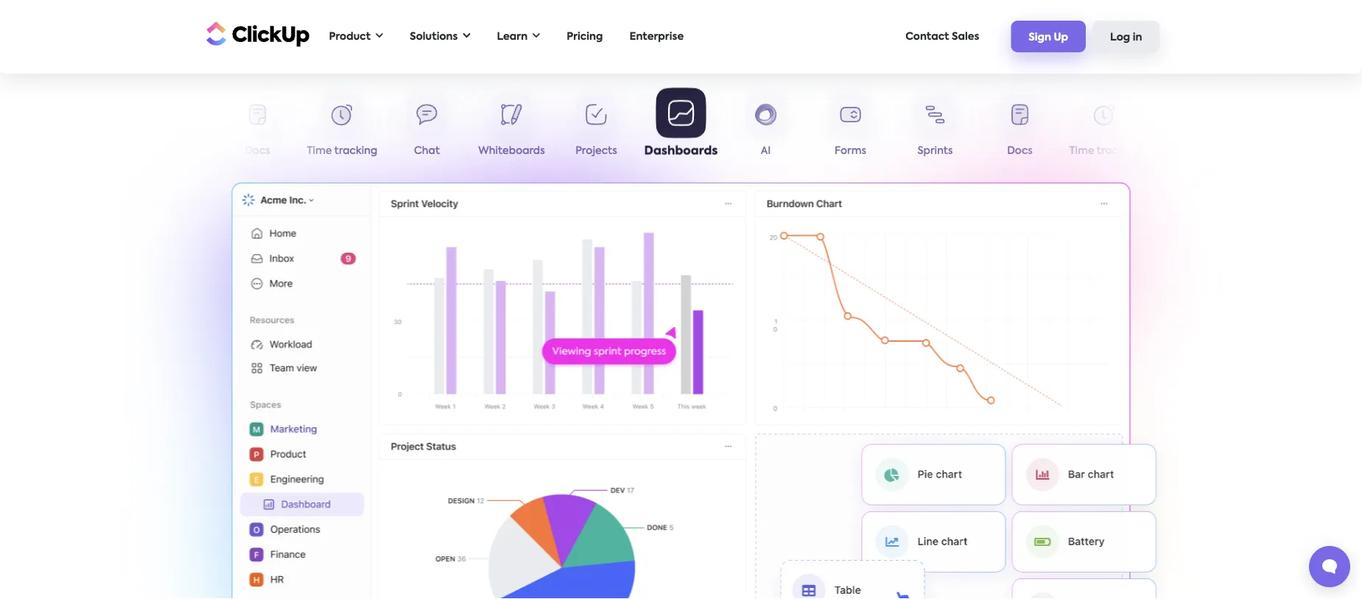 Task type: vqa. For each thing, say whether or not it's contained in the screenshot.
can to the bottom
no



Task type: locate. For each thing, give the bounding box(es) containing it.
projects button
[[554, 94, 639, 163]]

0 horizontal spatial time
[[307, 146, 332, 156]]

in
[[1133, 32, 1143, 43]]

sales
[[952, 31, 980, 42]]

sign
[[1029, 32, 1052, 43]]

0 horizontal spatial docs button
[[215, 94, 300, 163]]

docs for 1st "docs" button from right
[[1008, 146, 1033, 156]]

pricing
[[567, 31, 603, 42]]

projects
[[576, 146, 617, 156]]

1 horizontal spatial tracking
[[1097, 146, 1141, 156]]

0 horizontal spatial docs
[[245, 146, 270, 156]]

1 horizontal spatial sprints
[[918, 146, 953, 156]]

1 horizontal spatial chat button
[[1148, 94, 1232, 163]]

0 horizontal spatial time tracking button
[[300, 94, 385, 163]]

1 docs from the left
[[245, 146, 270, 156]]

docs
[[245, 146, 270, 156], [1008, 146, 1033, 156]]

0 horizontal spatial chat
[[414, 146, 440, 156]]

0 horizontal spatial tracking
[[334, 146, 378, 156]]

1 horizontal spatial docs
[[1008, 146, 1033, 156]]

time
[[307, 146, 332, 156], [1070, 146, 1095, 156]]

clickup image
[[202, 20, 310, 48]]

1 horizontal spatial time tracking button
[[1063, 94, 1148, 163]]

whiteboards button
[[469, 94, 554, 163]]

dashboards image
[[232, 183, 1131, 599], [762, 428, 1175, 599]]

product
[[329, 31, 371, 42]]

0 horizontal spatial sprints
[[155, 146, 191, 156]]

whiteboards
[[479, 146, 545, 156]]

2 sprints button from the left
[[893, 94, 978, 163]]

0 horizontal spatial time tracking
[[307, 146, 378, 156]]

1 horizontal spatial sprints button
[[893, 94, 978, 163]]

2 docs from the left
[[1008, 146, 1033, 156]]

1 sprints from the left
[[155, 146, 191, 156]]

learn
[[497, 31, 528, 42]]

forms
[[835, 146, 867, 156]]

dashboards button
[[639, 89, 724, 162]]

0 horizontal spatial chat button
[[385, 94, 469, 163]]

0 horizontal spatial sprints button
[[130, 94, 215, 163]]

1 time tracking from the left
[[307, 146, 378, 156]]

1 horizontal spatial time tracking
[[1070, 146, 1141, 156]]

chat
[[414, 146, 440, 156], [1177, 146, 1203, 156]]

2 time from the left
[[1070, 146, 1095, 156]]

2 time tracking from the left
[[1070, 146, 1141, 156]]

chat button
[[385, 94, 469, 163], [1148, 94, 1232, 163]]

1 horizontal spatial docs button
[[978, 94, 1063, 163]]

1 horizontal spatial time
[[1070, 146, 1095, 156]]

1 time from the left
[[307, 146, 332, 156]]

1 chat from the left
[[414, 146, 440, 156]]

docs button
[[215, 94, 300, 163], [978, 94, 1063, 163]]

time tracking
[[307, 146, 378, 156], [1070, 146, 1141, 156]]

contact sales
[[906, 31, 980, 42]]

docs for second "docs" button from right
[[245, 146, 270, 156]]

time for second time tracking button from the left
[[1070, 146, 1095, 156]]

tracking
[[334, 146, 378, 156], [1097, 146, 1141, 156]]

sprints
[[155, 146, 191, 156], [918, 146, 953, 156]]

1 horizontal spatial chat
[[1177, 146, 1203, 156]]

log in
[[1111, 32, 1143, 43]]

time tracking button
[[300, 94, 385, 163], [1063, 94, 1148, 163]]

sprints button
[[130, 94, 215, 163], [893, 94, 978, 163]]

1 docs button from the left
[[215, 94, 300, 163]]

2 tracking from the left
[[1097, 146, 1141, 156]]

dashboards
[[645, 146, 718, 158]]

learn button
[[490, 21, 548, 52]]



Task type: describe. For each thing, give the bounding box(es) containing it.
pricing link
[[560, 21, 611, 52]]

solutions button
[[403, 21, 478, 52]]

1 time tracking button from the left
[[300, 94, 385, 163]]

1 sprints button from the left
[[130, 94, 215, 163]]

solutions
[[410, 31, 458, 42]]

forms button
[[809, 94, 893, 163]]

2 sprints from the left
[[918, 146, 953, 156]]

log
[[1111, 32, 1131, 43]]

2 chat from the left
[[1177, 146, 1203, 156]]

ai button
[[724, 94, 809, 163]]

sign up
[[1029, 32, 1069, 43]]

enterprise
[[630, 31, 684, 42]]

log in link
[[1093, 21, 1160, 52]]

ai
[[761, 146, 771, 156]]

1 tracking from the left
[[334, 146, 378, 156]]

enterprise link
[[622, 21, 691, 52]]

product button
[[322, 21, 391, 52]]

sign up button
[[1011, 21, 1086, 52]]

contact sales link
[[899, 21, 987, 52]]

2 docs button from the left
[[978, 94, 1063, 163]]

2 chat button from the left
[[1148, 94, 1232, 163]]

up
[[1054, 32, 1069, 43]]

time for first time tracking button from the left
[[307, 146, 332, 156]]

2 time tracking button from the left
[[1063, 94, 1148, 163]]

contact
[[906, 31, 950, 42]]

1 chat button from the left
[[385, 94, 469, 163]]



